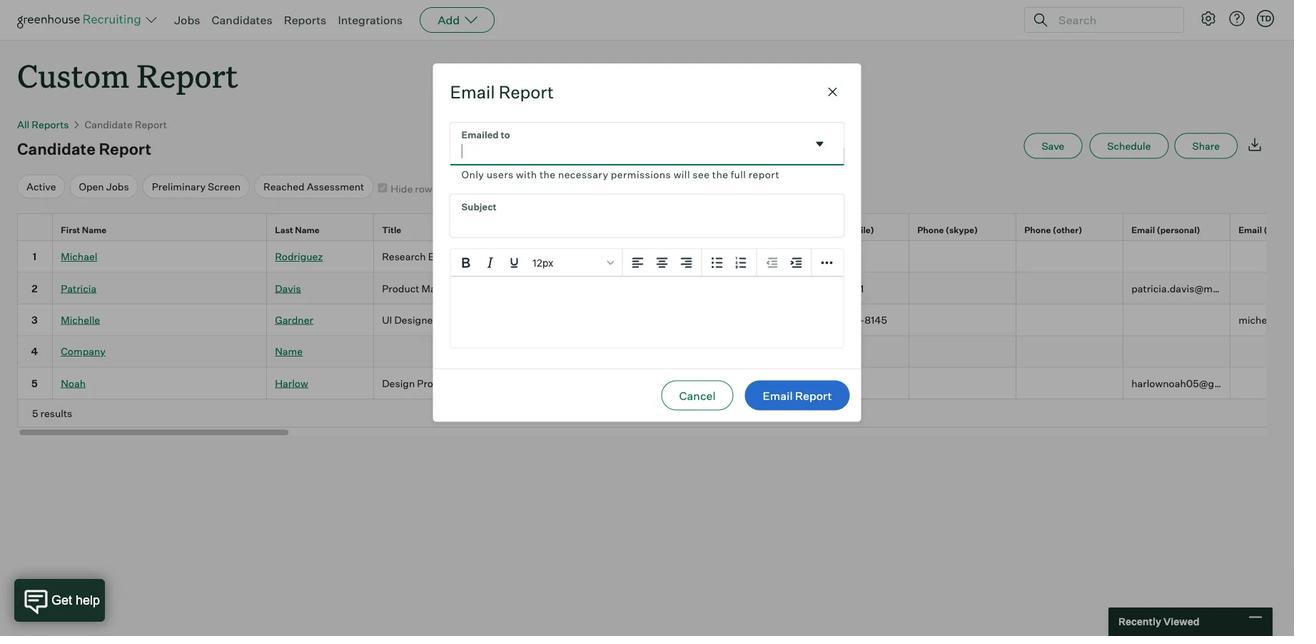 Task type: describe. For each thing, give the bounding box(es) containing it.
name link
[[275, 345, 303, 358]]

email (personal)
[[1132, 224, 1200, 235]]

email report button
[[745, 381, 850, 411]]

4
[[31, 345, 38, 358]]

custom
[[17, 54, 129, 96]]

0 vertical spatial manager
[[421, 282, 463, 294]]

add
[[438, 13, 460, 27]]

cancel
[[679, 389, 716, 403]]

1 the from the left
[[540, 169, 556, 181]]

jobs link
[[174, 13, 200, 27]]

michelle link
[[61, 313, 100, 326]]

all reports link
[[17, 118, 69, 131]]

1 toolbar from the left
[[623, 250, 702, 277]]

preliminary
[[152, 180, 206, 193]]

1 vertical spatial candidate report
[[17, 139, 151, 159]]

first name
[[61, 224, 107, 235]]

0 vertical spatial email report
[[450, 82, 554, 103]]

save button
[[1024, 133, 1082, 159]]

harlow
[[275, 377, 308, 389]]

td button
[[1257, 10, 1274, 27]]

patricia
[[61, 282, 96, 294]]

toggle flyout image
[[813, 137, 827, 151]]

download image
[[1246, 136, 1263, 153]]

3
[[31, 313, 38, 326]]

title
[[382, 224, 401, 235]]

full
[[731, 169, 746, 181]]

1
[[33, 250, 37, 263]]

davis link
[[275, 282, 301, 294]]

Search text field
[[1055, 10, 1171, 30]]

ui designer
[[382, 313, 437, 326]]

cancel button
[[661, 381, 733, 411]]

michael
[[61, 250, 97, 263]]

row containing 2
[[17, 273, 1294, 304]]

2 cell
[[17, 273, 53, 304]]

will
[[674, 169, 690, 181]]

1 vertical spatial manager
[[460, 377, 501, 389]]

2 the from the left
[[712, 169, 728, 181]]

design
[[382, 377, 415, 389]]

2
[[32, 282, 38, 294]]

row containing 3
[[17, 304, 1294, 336]]

phone for phone (other)
[[1024, 224, 1051, 235]]

patricia link
[[61, 282, 96, 294]]

recently
[[1119, 616, 1161, 628]]

12px group
[[451, 250, 843, 277]]

5555
[[642, 377, 666, 389]]

integrations
[[338, 13, 403, 27]]

0 vertical spatial candidate report
[[85, 118, 167, 131]]

viewed
[[1163, 616, 1200, 628]]

results
[[40, 407, 72, 419]]

candidates
[[212, 13, 272, 27]]

3 toolbar from the left
[[757, 250, 812, 277]]

1 vertical spatial candidate
[[17, 139, 96, 159]]

share button
[[1175, 133, 1238, 159]]

only users with the necessary permissions will see the full report
[[461, 169, 779, 181]]

davis
[[275, 282, 301, 294]]

candidate report link
[[85, 118, 167, 131]]

all reports
[[17, 118, 69, 131]]

(439)-859-8145
[[810, 313, 887, 326]]

only
[[461, 169, 484, 181]]

save and schedule this report to revisit it! element
[[1024, 133, 1089, 159]]

michelle
[[61, 313, 100, 326]]

custom report
[[17, 54, 238, 96]]

8145
[[865, 313, 887, 326]]

noah
[[61, 377, 86, 389]]

name for last name
[[295, 224, 320, 235]]

design program manager
[[382, 377, 501, 389]]

assessment
[[307, 180, 364, 193]]

report inside email report button
[[795, 389, 832, 403]]

reached
[[263, 180, 305, 193]]

schedule button
[[1089, 133, 1169, 159]]

company link
[[61, 345, 106, 358]]

see
[[693, 169, 710, 181]]

last name
[[275, 224, 320, 235]]

1 horizontal spatial reports
[[284, 13, 326, 27]]

schedule
[[1107, 140, 1151, 152]]

rodriguez link
[[275, 250, 323, 263]]

gardner link
[[275, 313, 313, 326]]

12px button
[[526, 251, 619, 275]]

with
[[516, 169, 537, 181]]

phone (skype)
[[917, 224, 978, 235]]

(personal)
[[1157, 224, 1200, 235]]

3 cell
[[17, 304, 53, 336]]

rodriguez
[[275, 250, 323, 263]]

open jobs
[[79, 180, 129, 193]]

research engineer
[[382, 250, 470, 263]]

ui
[[382, 313, 392, 326]]

4 cell
[[17, 336, 53, 368]]

add button
[[420, 7, 495, 33]]

candidates link
[[212, 13, 272, 27]]

Only users with the necessary permissions will see the full report field
[[450, 123, 844, 183]]

row containing 1
[[17, 241, 1294, 273]]

email report inside button
[[763, 389, 832, 403]]

users
[[487, 169, 514, 181]]



Task type: locate. For each thing, give the bounding box(es) containing it.
1 vertical spatial reports
[[32, 118, 69, 131]]

greenhouse recruiting image
[[17, 11, 146, 29]]

0 vertical spatial reports
[[284, 13, 326, 27]]

2 phone from the left
[[917, 224, 944, 235]]

1 phone from the left
[[810, 224, 837, 235]]

harlownoah05@gmail.com
[[1132, 377, 1257, 389]]

amazon
[[489, 250, 528, 263]]

5 left results
[[32, 407, 38, 419]]

phone (other)
[[1024, 224, 1082, 235]]

gardner
[[275, 313, 313, 326]]

phone left (other)
[[1024, 224, 1051, 235]]

cell
[[588, 241, 695, 273], [695, 241, 802, 273], [802, 241, 909, 273], [909, 241, 1016, 273], [1016, 241, 1124, 273], [1124, 241, 1231, 273], [1231, 241, 1294, 273], [481, 273, 588, 304], [588, 273, 695, 304], [695, 273, 802, 304], [909, 273, 1016, 304], [1016, 273, 1124, 304], [1231, 273, 1294, 304], [481, 304, 588, 336], [588, 304, 695, 336], [695, 304, 802, 336], [909, 304, 1016, 336], [1016, 304, 1124, 336], [1124, 304, 1231, 336], [374, 336, 481, 368], [481, 336, 588, 368], [588, 336, 695, 368], [695, 336, 802, 368], [802, 336, 909, 368], [909, 336, 1016, 368], [1016, 336, 1124, 368], [1124, 336, 1231, 368], [1231, 336, 1294, 368], [481, 368, 588, 399], [695, 368, 802, 399], [802, 368, 909, 399], [909, 368, 1016, 399], [1016, 368, 1124, 399], [1231, 368, 1294, 399]]

1 vertical spatial jobs
[[106, 180, 129, 193]]

reports right candidates link
[[284, 13, 326, 27]]

save
[[1042, 140, 1064, 152]]

name inside row group
[[275, 345, 303, 358]]

1 vertical spatial email report
[[763, 389, 832, 403]]

12px toolbar
[[451, 250, 623, 277]]

5 results
[[32, 407, 72, 419]]

candidate report down custom report
[[85, 118, 167, 131]]

(mobile)
[[839, 224, 874, 235]]

2 toolbar from the left
[[702, 250, 757, 277]]

open
[[79, 180, 104, 193]]

3 phone from the left
[[1024, 224, 1051, 235]]

0 horizontal spatial jobs
[[106, 180, 129, 193]]

3131957981
[[810, 282, 864, 294]]

jobs right 'open'
[[106, 180, 129, 193]]

name for first name
[[82, 224, 107, 235]]

candidate report up 'open'
[[17, 139, 151, 159]]

row containing 4
[[17, 336, 1294, 368]]

engineer
[[428, 250, 470, 263]]

recently viewed
[[1119, 616, 1200, 628]]

phone for phone (mobile)
[[810, 224, 837, 235]]

first
[[61, 224, 80, 235]]

name up the harlow in the bottom of the page
[[275, 345, 303, 358]]

5 cell
[[17, 368, 53, 399]]

td
[[1260, 14, 1271, 23]]

phone for phone (skype)
[[917, 224, 944, 235]]

4 row from the top
[[17, 304, 1294, 336]]

2 555- from the left
[[619, 377, 642, 389]]

12px
[[532, 257, 553, 269]]

1 horizontal spatial the
[[712, 169, 728, 181]]

jobs
[[174, 13, 200, 27], [106, 180, 129, 193]]

3 row from the top
[[17, 273, 1294, 304]]

555-
[[596, 377, 619, 389], [619, 377, 642, 389]]

screen
[[208, 180, 241, 193]]

manager right program
[[460, 377, 501, 389]]

manager down engineer
[[421, 282, 463, 294]]

email inside button
[[763, 389, 793, 403]]

None checkbox
[[378, 184, 387, 193]]

permissions
[[611, 169, 671, 181]]

the right with
[[540, 169, 556, 181]]

5
[[31, 377, 38, 389], [32, 407, 38, 419]]

(439)-
[[810, 313, 841, 326]]

name right first
[[82, 224, 107, 235]]

reports link
[[284, 13, 326, 27]]

jobs left candidates link
[[174, 13, 200, 27]]

report
[[137, 54, 238, 96], [499, 82, 554, 103], [135, 118, 167, 131], [99, 139, 151, 159], [795, 389, 832, 403]]

close modal icon image
[[824, 84, 841, 101]]

1 horizontal spatial jobs
[[174, 13, 200, 27]]

last
[[275, 224, 293, 235]]

michelle.gar
[[1239, 313, 1294, 326]]

1 cell
[[17, 241, 53, 273]]

research
[[382, 250, 426, 263]]

1 horizontal spatial email report
[[763, 389, 832, 403]]

row group
[[17, 241, 1294, 399]]

5 inside cell
[[31, 377, 38, 389]]

row containing 5
[[17, 368, 1294, 399]]

reports right all on the top left of the page
[[32, 118, 69, 131]]

name
[[82, 224, 107, 235], [295, 224, 320, 235], [275, 345, 303, 358]]

5 down 4 cell
[[31, 377, 38, 389]]

noah link
[[61, 377, 86, 389]]

email report
[[450, 82, 554, 103], [763, 389, 832, 403]]

patricia.davis@mail.com
[[1132, 282, 1247, 294]]

0 vertical spatial jobs
[[174, 13, 200, 27]]

row group containing 1
[[17, 241, 1294, 399]]

0 vertical spatial 5
[[31, 377, 38, 389]]

active
[[26, 180, 56, 193]]

0 horizontal spatial email report
[[450, 82, 554, 103]]

1 horizontal spatial phone
[[917, 224, 944, 235]]

designer
[[394, 313, 437, 326]]

1 row from the top
[[17, 213, 1294, 245]]

None text field
[[461, 143, 467, 160], [450, 195, 844, 237], [461, 143, 467, 160], [450, 195, 844, 237]]

program
[[417, 377, 458, 389]]

name right last
[[295, 224, 320, 235]]

859-
[[841, 313, 865, 326]]

email (work)
[[1239, 224, 1292, 235]]

(other)
[[1053, 224, 1082, 235]]

555- left 5555
[[596, 377, 619, 389]]

(work)
[[1264, 224, 1292, 235]]

candidate
[[85, 118, 133, 131], [17, 139, 96, 159]]

email
[[450, 82, 495, 103], [1132, 224, 1155, 235], [1239, 224, 1262, 235], [763, 389, 793, 403]]

0 horizontal spatial phone
[[810, 224, 837, 235]]

0 vertical spatial candidate
[[85, 118, 133, 131]]

555- left cancel
[[619, 377, 642, 389]]

phone (mobile)
[[810, 224, 874, 235]]

0 horizontal spatial reports
[[32, 118, 69, 131]]

share
[[1192, 140, 1220, 152]]

reached assessment
[[263, 180, 364, 193]]

6 row from the top
[[17, 368, 1294, 399]]

5 for 5 results
[[32, 407, 38, 419]]

product manager
[[382, 282, 463, 294]]

michael link
[[61, 250, 97, 263]]

phone left '(skype)'
[[917, 224, 944, 235]]

table containing 1
[[17, 213, 1294, 427]]

reports
[[284, 13, 326, 27], [32, 118, 69, 131]]

5 for 5
[[31, 377, 38, 389]]

candidate down custom report
[[85, 118, 133, 131]]

row
[[17, 213, 1294, 245], [17, 241, 1294, 273], [17, 273, 1294, 304], [17, 304, 1294, 336], [17, 336, 1294, 368], [17, 368, 1294, 399]]

(skype)
[[946, 224, 978, 235]]

555-555-5555
[[596, 377, 666, 389]]

configure image
[[1200, 10, 1217, 27]]

1 555- from the left
[[596, 377, 619, 389]]

table
[[17, 213, 1294, 427]]

all
[[17, 118, 29, 131]]

row containing first name
[[17, 213, 1294, 245]]

2 horizontal spatial phone
[[1024, 224, 1051, 235]]

toolbar
[[623, 250, 702, 277], [702, 250, 757, 277], [757, 250, 812, 277]]

5 row from the top
[[17, 336, 1294, 368]]

phone
[[810, 224, 837, 235], [917, 224, 944, 235], [1024, 224, 1051, 235]]

company
[[61, 345, 106, 358]]

integrations link
[[338, 13, 403, 27]]

2 row from the top
[[17, 241, 1294, 273]]

product
[[382, 282, 419, 294]]

candidate down all reports
[[17, 139, 96, 159]]

the left full
[[712, 169, 728, 181]]

preliminary screen
[[152, 180, 241, 193]]

the
[[540, 169, 556, 181], [712, 169, 728, 181]]

0 horizontal spatial the
[[540, 169, 556, 181]]

phone left (mobile)
[[810, 224, 837, 235]]

1 vertical spatial 5
[[32, 407, 38, 419]]

report
[[749, 169, 779, 181]]

necessary
[[558, 169, 608, 181]]



Task type: vqa. For each thing, say whether or not it's contained in the screenshot.
Harlow
yes



